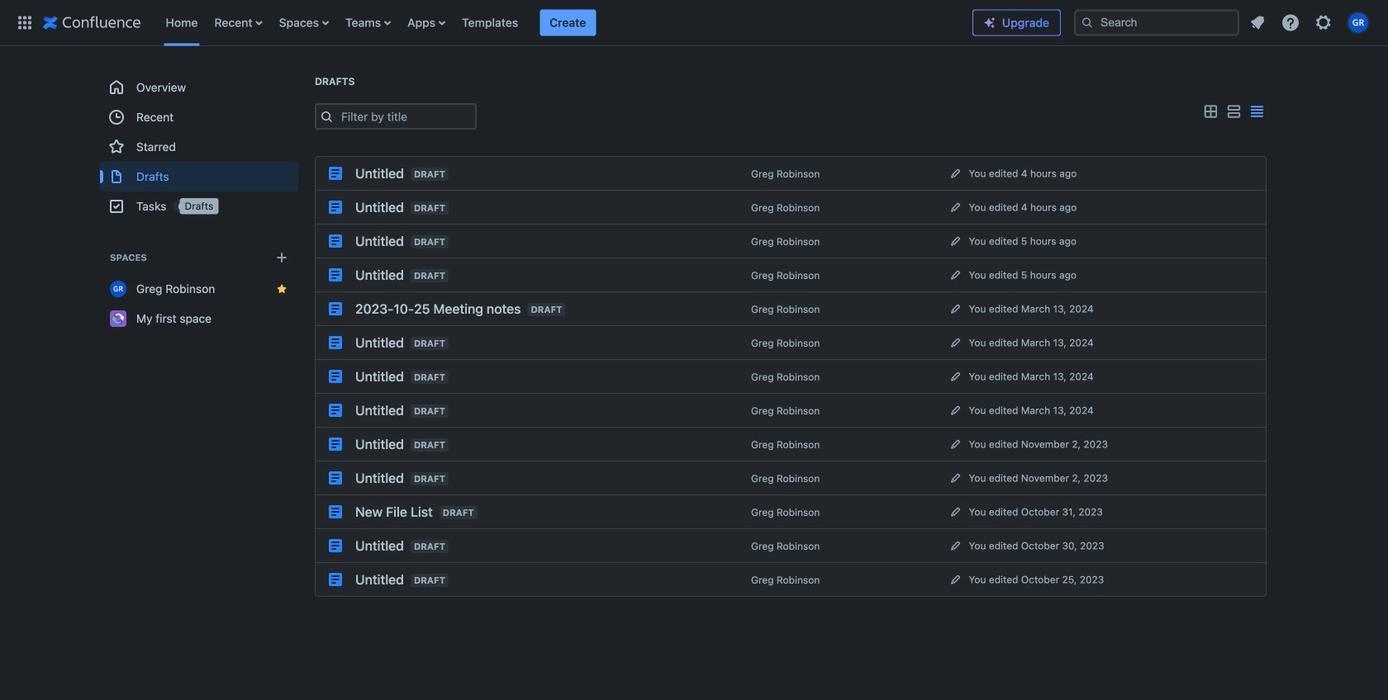 Task type: vqa. For each thing, say whether or not it's contained in the screenshot.
report
no



Task type: locate. For each thing, give the bounding box(es) containing it.
appswitcher icon image
[[15, 13, 35, 33]]

page image
[[329, 167, 342, 180], [329, 235, 342, 248], [329, 269, 342, 282], [329, 370, 342, 384], [329, 574, 342, 587]]

1 page image from the top
[[329, 167, 342, 180]]

6 page image from the top
[[329, 472, 342, 485]]

4 page image from the top
[[329, 404, 342, 417]]

compact list image
[[1247, 102, 1267, 122]]

7 page image from the top
[[329, 506, 342, 519]]

5 page image from the top
[[329, 438, 342, 451]]

2 page image from the top
[[329, 303, 342, 316]]

confluence image
[[43, 13, 141, 33], [43, 13, 141, 33]]

group
[[100, 73, 298, 222]]

list item inside the "global" element
[[540, 10, 596, 36]]

unstar this space image
[[275, 283, 288, 296]]

3 page image from the top
[[329, 336, 342, 350]]

list
[[157, 0, 973, 46], [1243, 8, 1379, 38]]

4 page image from the top
[[329, 370, 342, 384]]

help icon image
[[1281, 13, 1301, 33]]

0 horizontal spatial list
[[157, 0, 973, 46]]

2 page image from the top
[[329, 235, 342, 248]]

page image
[[329, 201, 342, 214], [329, 303, 342, 316], [329, 336, 342, 350], [329, 404, 342, 417], [329, 438, 342, 451], [329, 472, 342, 485], [329, 506, 342, 519], [329, 540, 342, 553]]

banner
[[0, 0, 1389, 46]]

1 horizontal spatial list
[[1243, 8, 1379, 38]]

list image
[[1224, 102, 1244, 122]]

global element
[[10, 0, 973, 46]]

None search field
[[1075, 10, 1240, 36]]

list for premium icon
[[1243, 8, 1379, 38]]

list for appswitcher icon
[[157, 0, 973, 46]]

list item
[[540, 10, 596, 36]]

settings icon image
[[1314, 13, 1334, 33]]



Task type: describe. For each thing, give the bounding box(es) containing it.
search image
[[1081, 16, 1094, 29]]

premium image
[[984, 16, 997, 29]]

Search field
[[1075, 10, 1240, 36]]

5 page image from the top
[[329, 574, 342, 587]]

Filter by title field
[[336, 105, 475, 128]]

3 page image from the top
[[329, 269, 342, 282]]

cards image
[[1201, 102, 1221, 122]]

notification icon image
[[1248, 13, 1268, 33]]

8 page image from the top
[[329, 540, 342, 553]]

create a space image
[[272, 248, 292, 268]]

1 page image from the top
[[329, 201, 342, 214]]



